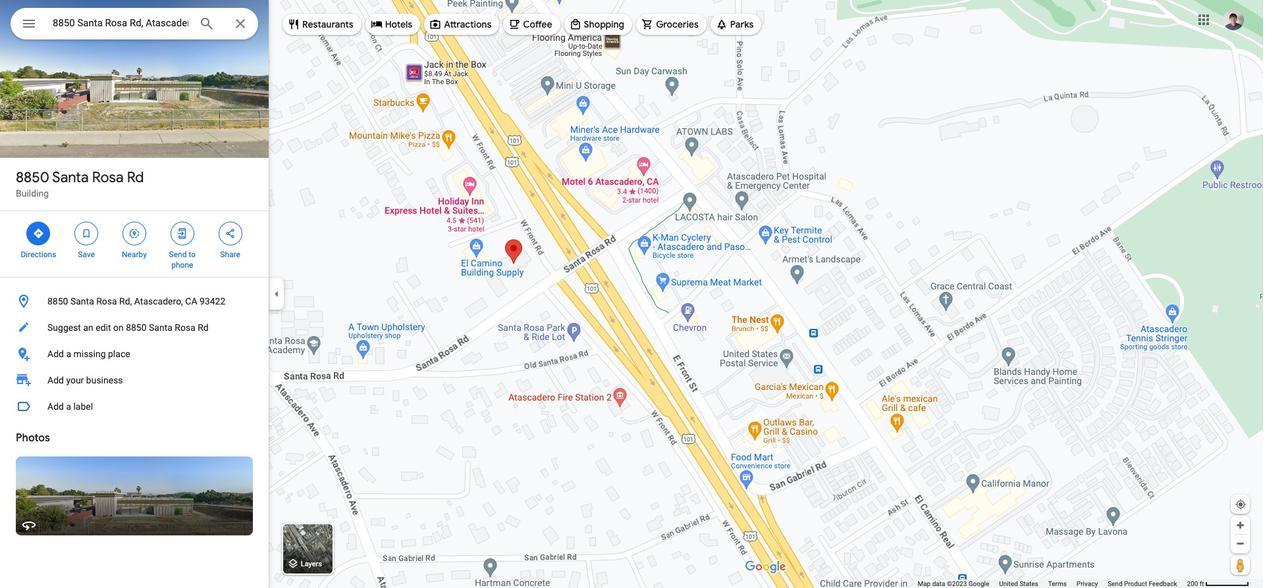 Task type: vqa. For each thing, say whether or not it's contained in the screenshot.


Task type: describe. For each thing, give the bounding box(es) containing it.
add a label
[[47, 402, 93, 412]]

200 ft button
[[1187, 581, 1249, 588]]

privacy
[[1077, 581, 1098, 588]]

building
[[16, 188, 49, 199]]

add for add your business
[[47, 375, 64, 386]]

ca
[[185, 296, 197, 307]]

rd inside button
[[198, 323, 209, 333]]

santa for rd
[[52, 169, 89, 187]]

states
[[1020, 581, 1038, 588]]

layers
[[301, 561, 322, 569]]

parks
[[730, 18, 754, 30]]

rosa inside the suggest an edit on 8850 santa rosa rd button
[[175, 323, 195, 333]]

product
[[1124, 581, 1147, 588]]

8850 santa rosa rd, atascadero, ca 93422 button
[[0, 288, 269, 315]]


[[21, 14, 37, 33]]

your
[[66, 375, 84, 386]]

©2023
[[947, 581, 967, 588]]

8850 for rd,
[[47, 296, 68, 307]]

label
[[73, 402, 93, 412]]

send for send to phone
[[169, 250, 187, 259]]


[[224, 227, 236, 241]]

send for send product feedback
[[1108, 581, 1122, 588]]

business
[[86, 375, 123, 386]]

united states
[[999, 581, 1038, 588]]

200 ft
[[1187, 581, 1204, 588]]

8850 santa rosa rd building
[[16, 169, 144, 199]]

suggest an edit on 8850 santa rosa rd
[[47, 323, 209, 333]]

add your business
[[47, 375, 123, 386]]

coffee button
[[503, 9, 560, 40]]

terms
[[1048, 581, 1067, 588]]

add for add a missing place
[[47, 349, 64, 360]]

8850 for rd
[[16, 169, 49, 187]]

zoom out image
[[1235, 539, 1245, 549]]

200
[[1187, 581, 1198, 588]]

united states button
[[999, 580, 1038, 589]]

actions for 8850 santa rosa rd region
[[0, 211, 269, 277]]


[[128, 227, 140, 241]]

2 vertical spatial santa
[[149, 323, 172, 333]]

an
[[83, 323, 93, 333]]

groceries button
[[636, 9, 706, 40]]

groceries
[[656, 18, 699, 30]]

send to phone
[[169, 250, 196, 270]]

ft
[[1200, 581, 1204, 588]]

restaurants button
[[283, 9, 361, 40]]

phone
[[171, 261, 193, 270]]

missing
[[73, 349, 106, 360]]

feedback
[[1149, 581, 1177, 588]]

place
[[108, 349, 130, 360]]

show street view coverage image
[[1231, 556, 1250, 576]]

collapse side panel image
[[269, 287, 284, 302]]

8850 Santa Rosa Rd, Atascadero, CA 93422 field
[[11, 8, 258, 40]]

shopping
[[584, 18, 624, 30]]

santa for rd,
[[70, 296, 94, 307]]

add a label button
[[0, 394, 269, 420]]

rosa for rd
[[92, 169, 124, 187]]

united
[[999, 581, 1018, 588]]

 search field
[[11, 8, 258, 42]]

send product feedback button
[[1108, 580, 1177, 589]]

rd inside the 8850 santa rosa rd building
[[127, 169, 144, 187]]

restaurants
[[302, 18, 353, 30]]



Task type: locate. For each thing, give the bounding box(es) containing it.
0 vertical spatial send
[[169, 250, 187, 259]]

on
[[113, 323, 124, 333]]

santa up 
[[52, 169, 89, 187]]

to
[[189, 250, 196, 259]]

1 add from the top
[[47, 349, 64, 360]]

map data ©2023 google
[[918, 581, 989, 588]]

1 vertical spatial add
[[47, 375, 64, 386]]

a for label
[[66, 402, 71, 412]]

footer inside google maps element
[[918, 580, 1187, 589]]

1 vertical spatial santa
[[70, 296, 94, 307]]

 button
[[11, 8, 47, 42]]

santa
[[52, 169, 89, 187], [70, 296, 94, 307], [149, 323, 172, 333]]


[[176, 227, 188, 241]]

save
[[78, 250, 95, 259]]

rd,
[[119, 296, 132, 307]]

8850 right the on
[[126, 323, 147, 333]]

rosa inside 8850 santa rosa rd, atascadero, ca 93422 button
[[96, 296, 117, 307]]

3 add from the top
[[47, 402, 64, 412]]

send inside send product feedback 'button'
[[1108, 581, 1122, 588]]

add
[[47, 349, 64, 360], [47, 375, 64, 386], [47, 402, 64, 412]]

google account: nolan park  
(nolan.park@adept.ai) image
[[1223, 9, 1244, 30]]

0 horizontal spatial send
[[169, 250, 187, 259]]

share
[[220, 250, 240, 259]]

0 vertical spatial a
[[66, 349, 71, 360]]

1 horizontal spatial rd
[[198, 323, 209, 333]]

rd down 93422
[[198, 323, 209, 333]]

0 vertical spatial 8850
[[16, 169, 49, 187]]

rosa up 
[[92, 169, 124, 187]]

a
[[66, 349, 71, 360], [66, 402, 71, 412]]

suggest an edit on 8850 santa rosa rd button
[[0, 315, 269, 341]]

0 horizontal spatial rd
[[127, 169, 144, 187]]


[[80, 227, 92, 241]]

suggest
[[47, 323, 81, 333]]

a inside button
[[66, 402, 71, 412]]

None field
[[53, 15, 188, 31]]

add left label
[[47, 402, 64, 412]]

hotels button
[[365, 9, 420, 40]]

footer
[[918, 580, 1187, 589]]

map
[[918, 581, 931, 588]]

rosa down the ca
[[175, 323, 195, 333]]

none field inside 8850 santa rosa rd, atascadero, ca 93422 field
[[53, 15, 188, 31]]

8850 santa rosa rd main content
[[0, 0, 269, 589]]

send product feedback
[[1108, 581, 1177, 588]]

rosa left "rd," at the bottom of the page
[[96, 296, 117, 307]]

send left product
[[1108, 581, 1122, 588]]

directions
[[21, 250, 56, 259]]

93422
[[200, 296, 225, 307]]

google
[[968, 581, 989, 588]]

santa up an
[[70, 296, 94, 307]]

nearby
[[122, 250, 147, 259]]

rosa inside the 8850 santa rosa rd building
[[92, 169, 124, 187]]

add down suggest at the bottom of the page
[[47, 349, 64, 360]]

send
[[169, 250, 187, 259], [1108, 581, 1122, 588]]

2 vertical spatial 8850
[[126, 323, 147, 333]]

attractions
[[444, 18, 491, 30]]

privacy button
[[1077, 580, 1098, 589]]

add a missing place
[[47, 349, 130, 360]]

photos
[[16, 432, 50, 445]]

rd up ""
[[127, 169, 144, 187]]

footer containing map data ©2023 google
[[918, 580, 1187, 589]]

send inside send to phone
[[169, 250, 187, 259]]

rd
[[127, 169, 144, 187], [198, 323, 209, 333]]

edit
[[96, 323, 111, 333]]

1 vertical spatial 8850
[[47, 296, 68, 307]]

0 vertical spatial add
[[47, 349, 64, 360]]

2 add from the top
[[47, 375, 64, 386]]

send up phone
[[169, 250, 187, 259]]

rosa for rd,
[[96, 296, 117, 307]]

rosa
[[92, 169, 124, 187], [96, 296, 117, 307], [175, 323, 195, 333]]

0 vertical spatial santa
[[52, 169, 89, 187]]

8850 up suggest at the bottom of the page
[[47, 296, 68, 307]]

data
[[932, 581, 945, 588]]

coffee
[[523, 18, 552, 30]]

8850 santa rosa rd, atascadero, ca 93422
[[47, 296, 225, 307]]

add a missing place button
[[0, 341, 269, 367]]

add for add a label
[[47, 402, 64, 412]]

1 vertical spatial rosa
[[96, 296, 117, 307]]

google maps element
[[0, 0, 1263, 589]]

2 a from the top
[[66, 402, 71, 412]]

2 vertical spatial add
[[47, 402, 64, 412]]

1 vertical spatial rd
[[198, 323, 209, 333]]

0 vertical spatial rosa
[[92, 169, 124, 187]]

hotels
[[385, 18, 412, 30]]

1 vertical spatial send
[[1108, 581, 1122, 588]]

0 vertical spatial rd
[[127, 169, 144, 187]]

8850 inside the 8850 santa rosa rd building
[[16, 169, 49, 187]]

zoom in image
[[1235, 521, 1245, 531]]

a for missing
[[66, 349, 71, 360]]

2 vertical spatial rosa
[[175, 323, 195, 333]]

1 vertical spatial a
[[66, 402, 71, 412]]

a inside "button"
[[66, 349, 71, 360]]


[[33, 227, 44, 241]]

add left your
[[47, 375, 64, 386]]

a left the missing
[[66, 349, 71, 360]]

add inside "button"
[[47, 349, 64, 360]]

santa down atascadero,
[[149, 323, 172, 333]]

parks button
[[710, 9, 761, 40]]

attractions button
[[424, 9, 499, 40]]

add your business link
[[0, 367, 269, 394]]

shopping button
[[564, 9, 632, 40]]

terms button
[[1048, 580, 1067, 589]]

add inside button
[[47, 402, 64, 412]]

1 a from the top
[[66, 349, 71, 360]]

show your location image
[[1235, 499, 1247, 511]]

8850 up building
[[16, 169, 49, 187]]

santa inside the 8850 santa rosa rd building
[[52, 169, 89, 187]]

a left label
[[66, 402, 71, 412]]

8850
[[16, 169, 49, 187], [47, 296, 68, 307], [126, 323, 147, 333]]

atascadero,
[[134, 296, 183, 307]]

1 horizontal spatial send
[[1108, 581, 1122, 588]]



